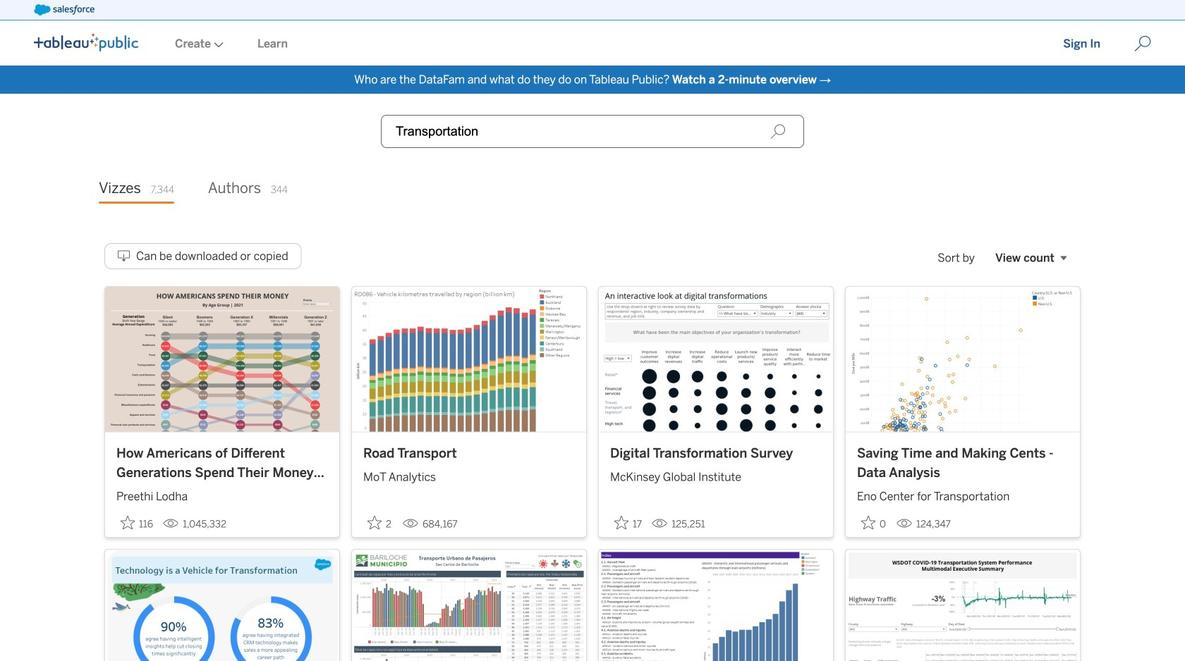 Task type: locate. For each thing, give the bounding box(es) containing it.
4 add favorite button from the left
[[857, 512, 891, 535]]

add favorite image
[[121, 516, 135, 530], [368, 516, 382, 530]]

0 horizontal spatial add favorite image
[[615, 516, 629, 530]]

Add Favorite button
[[116, 512, 157, 535], [363, 512, 397, 535], [610, 512, 646, 535], [857, 512, 891, 535]]

create image
[[211, 42, 224, 48]]

add favorite image
[[615, 516, 629, 530], [862, 516, 876, 530]]

1 horizontal spatial add favorite image
[[862, 516, 876, 530]]

workbook thumbnail image
[[105, 287, 339, 432], [352, 287, 586, 432], [599, 287, 833, 432], [846, 287, 1080, 432], [105, 550, 339, 662], [352, 550, 586, 662], [599, 550, 833, 662], [846, 550, 1080, 662]]

0 horizontal spatial add favorite image
[[121, 516, 135, 530]]

1 horizontal spatial add favorite image
[[368, 516, 382, 530]]

search image
[[771, 124, 786, 139]]



Task type: describe. For each thing, give the bounding box(es) containing it.
1 add favorite button from the left
[[116, 512, 157, 535]]

2 add favorite image from the left
[[862, 516, 876, 530]]

3 add favorite button from the left
[[610, 512, 646, 535]]

1 add favorite image from the left
[[615, 516, 629, 530]]

salesforce logo image
[[34, 4, 94, 16]]

go to search image
[[1118, 35, 1168, 52]]

2 add favorite image from the left
[[368, 516, 382, 530]]

1 add favorite image from the left
[[121, 516, 135, 530]]

Search input field
[[381, 115, 804, 148]]

logo image
[[34, 33, 138, 52]]

2 add favorite button from the left
[[363, 512, 397, 535]]



